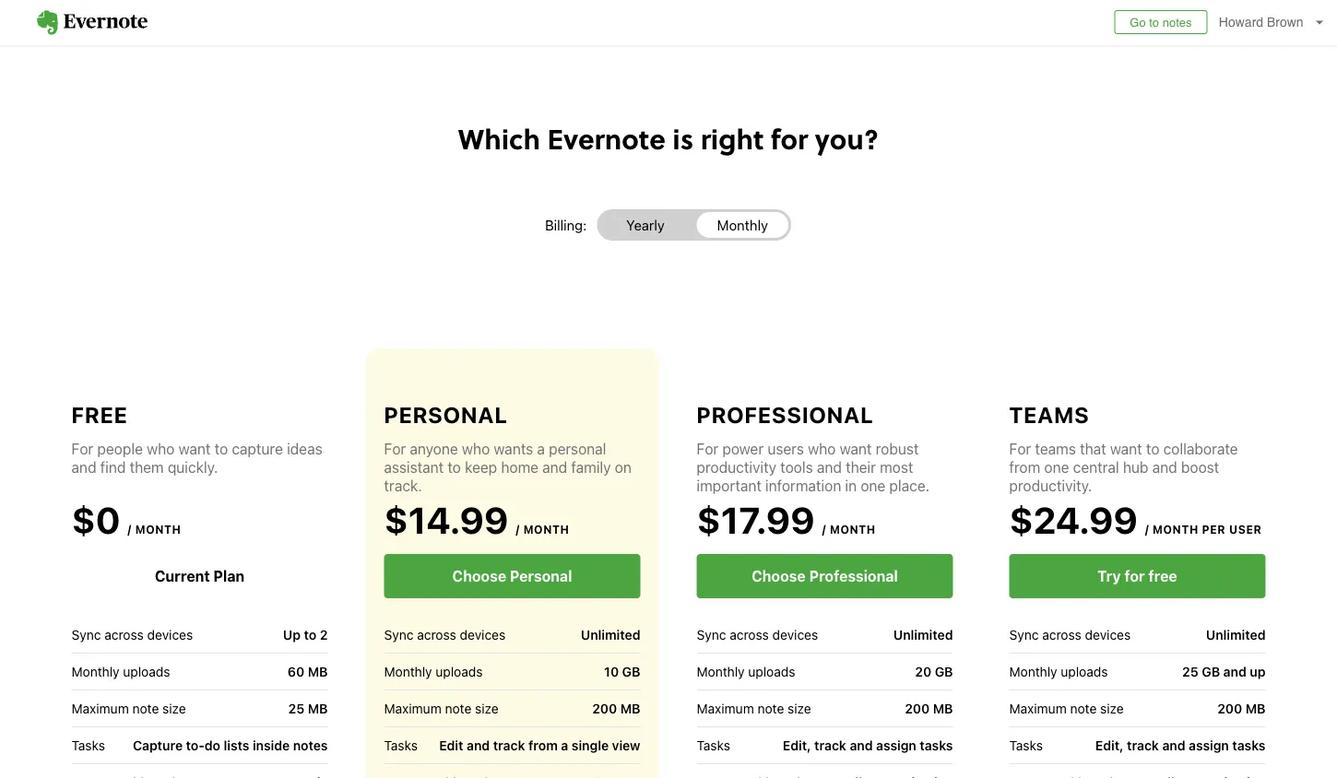 Task type: vqa. For each thing, say whether or not it's contained in the screenshot.


Task type: locate. For each thing, give the bounding box(es) containing it.
unlimited up 25 gb and up
[[1206, 627, 1266, 643]]

1 vertical spatial a
[[561, 738, 569, 753]]

size for 25 gb and up
[[1101, 701, 1124, 716]]

maximum
[[71, 701, 129, 716], [384, 701, 442, 716], [697, 701, 754, 716], [1010, 701, 1067, 716]]

200 for 20
[[905, 701, 930, 717]]

who
[[147, 440, 175, 458], [462, 440, 490, 458], [808, 440, 836, 458]]

200 down the 10
[[592, 701, 617, 717]]

notes
[[1163, 15, 1192, 29], [293, 738, 328, 753]]

sync across devices down try
[[1010, 627, 1131, 642]]

1 horizontal spatial 200 mb
[[905, 701, 953, 717]]

maximum for 60 mb
[[71, 701, 129, 716]]

4 maximum from the left
[[1010, 701, 1067, 716]]

1 across from the left
[[104, 627, 144, 642]]

4 for from the left
[[1010, 440, 1032, 458]]

choose for choose professional
[[752, 568, 806, 585]]

month inside the $14.99 / month
[[524, 523, 570, 536]]

who for free
[[147, 440, 175, 458]]

mb down up
[[1246, 701, 1266, 717]]

from inside for teams that want to collaborate from one central hub and boost productivity.
[[1010, 459, 1041, 476]]

1 horizontal spatial want
[[840, 440, 872, 458]]

1 uploads from the left
[[123, 664, 170, 679]]

month for $0
[[135, 523, 181, 536]]

1 assign from the left
[[876, 738, 917, 753]]

0 horizontal spatial edit, track and assign tasks
[[783, 738, 953, 753]]

choose inside button
[[752, 568, 806, 585]]

uploads for 10 gb
[[436, 664, 483, 679]]

month down in on the bottom of the page
[[830, 523, 876, 536]]

1 horizontal spatial for
[[1125, 568, 1145, 585]]

2 assign from the left
[[1189, 738, 1229, 753]]

3 for from the left
[[697, 440, 719, 458]]

devices for 20 gb
[[773, 627, 818, 642]]

sync across devices down choose personal
[[384, 627, 506, 642]]

central
[[1073, 459, 1120, 476]]

notes right go
[[1163, 15, 1192, 29]]

1 horizontal spatial tasks
[[1233, 738, 1266, 753]]

gb for 25
[[1202, 664, 1221, 680]]

unlimited for 10 gb
[[581, 627, 641, 643]]

for for professional
[[697, 440, 719, 458]]

/
[[128, 523, 132, 536], [516, 523, 520, 536], [822, 523, 827, 536], [1145, 523, 1150, 536]]

0 horizontal spatial tasks
[[920, 738, 953, 753]]

mb for 25 gb and up
[[1246, 701, 1266, 717]]

for inside for anyone who wants a personal assistant to keep home and family on track.
[[384, 440, 406, 458]]

2 horizontal spatial gb
[[1202, 664, 1221, 680]]

200 mb for 10 gb
[[592, 701, 641, 717]]

2 unlimited from the left
[[894, 627, 953, 643]]

gb right the 20
[[935, 664, 953, 680]]

2 across from the left
[[417, 627, 456, 642]]

1 edit, track and assign tasks from the left
[[783, 738, 953, 753]]

tasks down up
[[1233, 738, 1266, 753]]

1 horizontal spatial track
[[815, 738, 847, 753]]

want for teams
[[1110, 440, 1143, 458]]

a for personal
[[537, 440, 545, 458]]

inside
[[253, 738, 290, 753]]

professional
[[810, 568, 898, 585]]

2 horizontal spatial want
[[1110, 440, 1143, 458]]

for right try
[[1125, 568, 1145, 585]]

who up keep
[[462, 440, 490, 458]]

0 horizontal spatial 25
[[288, 701, 305, 717]]

2 horizontal spatial unlimited
[[1206, 627, 1266, 643]]

4 / from the left
[[1145, 523, 1150, 536]]

1 sync across devices from the left
[[71, 627, 193, 642]]

mb down 60 mb
[[308, 701, 328, 717]]

0 horizontal spatial from
[[529, 738, 558, 753]]

want inside for teams that want to collaborate from one central hub and boost productivity.
[[1110, 440, 1143, 458]]

1 unlimited from the left
[[581, 627, 641, 643]]

one inside for teams that want to collaborate from one central hub and boost productivity.
[[1045, 459, 1070, 476]]

for people who want to capture ideas and find them quickly.
[[71, 440, 323, 476]]

25 for 25 mb
[[288, 701, 305, 717]]

200 mb
[[592, 701, 641, 717], [905, 701, 953, 717], [1218, 701, 1266, 717]]

want up their
[[840, 440, 872, 458]]

2 horizontal spatial track
[[1127, 738, 1159, 753]]

edit and track from a single view
[[439, 738, 641, 753]]

200 down 25 gb and up
[[1218, 701, 1243, 717]]

1 horizontal spatial edit,
[[1096, 738, 1124, 753]]

uploads for 20 gb
[[748, 664, 796, 679]]

4 across from the left
[[1043, 627, 1082, 642]]

3 maximum from the left
[[697, 701, 754, 716]]

for inside for people who want to capture ideas and find them quickly.
[[71, 440, 93, 458]]

across for 10
[[417, 627, 456, 642]]

track
[[493, 738, 525, 753], [815, 738, 847, 753], [1127, 738, 1159, 753]]

try for free button
[[1010, 554, 1266, 599]]

user
[[1230, 523, 1262, 536]]

for up productivity
[[697, 440, 719, 458]]

1 horizontal spatial who
[[462, 440, 490, 458]]

month up current
[[135, 523, 181, 536]]

for up assistant at left bottom
[[384, 440, 406, 458]]

200 down the 20
[[905, 701, 930, 717]]

1 horizontal spatial from
[[1010, 459, 1041, 476]]

4 size from the left
[[1101, 701, 1124, 716]]

mb for 60 mb
[[308, 701, 328, 717]]

1 size from the left
[[162, 701, 186, 716]]

0 vertical spatial one
[[1045, 459, 1070, 476]]

to up hub at the right
[[1147, 440, 1160, 458]]

place.
[[890, 477, 930, 495]]

2 horizontal spatial who
[[808, 440, 836, 458]]

1 horizontal spatial unlimited
[[894, 627, 953, 643]]

free
[[1149, 568, 1178, 585]]

0 vertical spatial for
[[771, 119, 808, 158]]

2 note from the left
[[445, 701, 472, 716]]

1 horizontal spatial a
[[561, 738, 569, 753]]

4 tasks from the left
[[1010, 738, 1043, 753]]

3 want from the left
[[1110, 440, 1143, 458]]

evernote
[[547, 119, 666, 158]]

4 sync from the left
[[1010, 627, 1039, 642]]

3 month from the left
[[830, 523, 876, 536]]

3 uploads from the left
[[748, 664, 796, 679]]

tasks
[[71, 738, 105, 753], [384, 738, 418, 753], [697, 738, 730, 753], [1010, 738, 1043, 753]]

3 size from the left
[[788, 701, 811, 716]]

choose down the $14.99 / month
[[452, 568, 507, 585]]

3 tasks from the left
[[697, 738, 730, 753]]

0 vertical spatial a
[[537, 440, 545, 458]]

devices down try
[[1085, 627, 1131, 642]]

25 mb
[[288, 701, 328, 717]]

to
[[1150, 15, 1160, 29], [215, 440, 228, 458], [1147, 440, 1160, 458], [448, 459, 461, 476], [304, 627, 317, 643]]

4 maximum note size from the left
[[1010, 701, 1124, 716]]

from left single
[[529, 738, 558, 753]]

1 horizontal spatial assign
[[1189, 738, 1229, 753]]

1 vertical spatial one
[[861, 477, 886, 495]]

and inside for anyone who wants a personal assistant to keep home and family on track.
[[543, 459, 568, 476]]

3 monthly uploads from the left
[[697, 664, 796, 679]]

sync for 10 gb
[[384, 627, 414, 642]]

size for 60 mb
[[162, 701, 186, 716]]

teams
[[1010, 402, 1090, 428]]

200 mb down 20 gb
[[905, 701, 953, 717]]

monthly
[[717, 217, 768, 233], [71, 664, 120, 679], [384, 664, 432, 679], [697, 664, 745, 679], [1010, 664, 1058, 679]]

across for 20
[[730, 627, 769, 642]]

gb
[[622, 664, 641, 680], [935, 664, 953, 680], [1202, 664, 1221, 680]]

1 for from the left
[[71, 440, 93, 458]]

200
[[592, 701, 617, 717], [905, 701, 930, 717], [1218, 701, 1243, 717]]

mb down 20 gb
[[933, 701, 953, 717]]

1 200 from the left
[[592, 701, 617, 717]]

2 edit, from the left
[[1096, 738, 1124, 753]]

for inside for power users who want robust productivity tools and their most important information in one place.
[[697, 440, 719, 458]]

0 horizontal spatial one
[[861, 477, 886, 495]]

their
[[846, 459, 876, 476]]

1 maximum note size from the left
[[71, 701, 186, 716]]

gb left up
[[1202, 664, 1221, 680]]

1 vertical spatial 25
[[288, 701, 305, 717]]

monthly uploads for 60 mb
[[71, 664, 170, 679]]

a
[[537, 440, 545, 458], [561, 738, 569, 753]]

$0
[[71, 499, 120, 542]]

want up hub at the right
[[1110, 440, 1143, 458]]

3 200 from the left
[[1218, 701, 1243, 717]]

to up quickly.
[[215, 440, 228, 458]]

monthly for 60 mb
[[71, 664, 120, 679]]

2 tasks from the left
[[1233, 738, 1266, 753]]

3 sync from the left
[[697, 627, 726, 642]]

maximum note size
[[71, 701, 186, 716], [384, 701, 499, 716], [697, 701, 811, 716], [1010, 701, 1124, 716]]

1 note from the left
[[132, 701, 159, 716]]

sync for 25 gb and up
[[1010, 627, 1039, 642]]

2 choose from the left
[[752, 568, 806, 585]]

200 mb down up
[[1218, 701, 1266, 717]]

0 horizontal spatial gb
[[622, 664, 641, 680]]

teams
[[1035, 440, 1076, 458]]

2 horizontal spatial 200 mb
[[1218, 701, 1266, 717]]

1 month from the left
[[135, 523, 181, 536]]

who inside for anyone who wants a personal assistant to keep home and family on track.
[[462, 440, 490, 458]]

size for 10 gb
[[475, 701, 499, 716]]

want inside for people who want to capture ideas and find them quickly.
[[179, 440, 211, 458]]

4 devices from the left
[[1085, 627, 1131, 642]]

2 maximum from the left
[[384, 701, 442, 716]]

gb for 20
[[935, 664, 953, 680]]

1 choose from the left
[[452, 568, 507, 585]]

1 sync from the left
[[71, 627, 101, 642]]

200 mb down the 10
[[592, 701, 641, 717]]

4 monthly uploads from the left
[[1010, 664, 1108, 679]]

capture to-do lists inside notes
[[133, 738, 328, 753]]

1 monthly uploads from the left
[[71, 664, 170, 679]]

devices
[[147, 627, 193, 642], [460, 627, 506, 642], [773, 627, 818, 642], [1085, 627, 1131, 642]]

unlimited
[[581, 627, 641, 643], [894, 627, 953, 643], [1206, 627, 1266, 643]]

track.
[[384, 477, 422, 495]]

2 sync across devices from the left
[[384, 627, 506, 642]]

20
[[915, 664, 932, 680]]

one down teams at the right
[[1045, 459, 1070, 476]]

to left keep
[[448, 459, 461, 476]]

who inside for people who want to capture ideas and find them quickly.
[[147, 440, 175, 458]]

0 horizontal spatial track
[[493, 738, 525, 753]]

1 vertical spatial for
[[1125, 568, 1145, 585]]

0 horizontal spatial want
[[179, 440, 211, 458]]

1 edit, from the left
[[783, 738, 811, 753]]

2 tasks from the left
[[384, 738, 418, 753]]

1 / from the left
[[128, 523, 132, 536]]

month inside $0 / month
[[135, 523, 181, 536]]

note for 25 gb and up
[[1071, 701, 1097, 716]]

/ inside the $14.99 / month
[[516, 523, 520, 536]]

a for tasks
[[561, 738, 569, 753]]

200 mb for 20 gb
[[905, 701, 953, 717]]

sync across devices down current
[[71, 627, 193, 642]]

4 month from the left
[[1153, 523, 1199, 536]]

want
[[179, 440, 211, 458], [840, 440, 872, 458], [1110, 440, 1143, 458]]

uploads
[[123, 664, 170, 679], [436, 664, 483, 679], [748, 664, 796, 679], [1061, 664, 1108, 679]]

/ inside $24.99 / month per user
[[1145, 523, 1150, 536]]

choose inside choose personal "button"
[[452, 568, 507, 585]]

2 maximum note size from the left
[[384, 701, 499, 716]]

4 uploads from the left
[[1061, 664, 1108, 679]]

2 200 from the left
[[905, 701, 930, 717]]

1 tasks from the left
[[920, 738, 953, 753]]

2 devices from the left
[[460, 627, 506, 642]]

a right wants
[[537, 440, 545, 458]]

0 vertical spatial 25
[[1183, 664, 1199, 680]]

edit, track and assign tasks
[[783, 738, 953, 753], [1096, 738, 1266, 753]]

0 horizontal spatial who
[[147, 440, 175, 458]]

1 who from the left
[[147, 440, 175, 458]]

and inside for teams that want to collaborate from one central hub and boost productivity.
[[1153, 459, 1178, 476]]

mb up the "view"
[[621, 701, 641, 717]]

unlimited up the 20
[[894, 627, 953, 643]]

devices for 10 gb
[[460, 627, 506, 642]]

for right right on the right top of page
[[771, 119, 808, 158]]

2 sync from the left
[[384, 627, 414, 642]]

important
[[697, 477, 762, 495]]

1 gb from the left
[[622, 664, 641, 680]]

0 horizontal spatial 200 mb
[[592, 701, 641, 717]]

edit, for 25 gb and up
[[1096, 738, 1124, 753]]

3 / from the left
[[822, 523, 827, 536]]

monthly for 20 gb
[[697, 664, 745, 679]]

3 devices from the left
[[773, 627, 818, 642]]

to left 2
[[304, 627, 317, 643]]

0 horizontal spatial edit,
[[783, 738, 811, 753]]

gb right the 10
[[622, 664, 641, 680]]

25 down 60
[[288, 701, 305, 717]]

0 vertical spatial from
[[1010, 459, 1041, 476]]

2 want from the left
[[840, 440, 872, 458]]

3 track from the left
[[1127, 738, 1159, 753]]

devices down choose personal
[[460, 627, 506, 642]]

2 for from the left
[[384, 440, 406, 458]]

2 who from the left
[[462, 440, 490, 458]]

1 maximum from the left
[[71, 701, 129, 716]]

maximum note size for 20
[[697, 701, 811, 716]]

0 horizontal spatial for
[[771, 119, 808, 158]]

choose for choose personal
[[452, 568, 507, 585]]

/ for $0
[[128, 523, 132, 536]]

3 maximum note size from the left
[[697, 701, 811, 716]]

choose
[[452, 568, 507, 585], [752, 568, 806, 585]]

2 monthly uploads from the left
[[384, 664, 483, 679]]

billing:
[[545, 217, 587, 233]]

monthly uploads for 20 gb
[[697, 664, 796, 679]]

monthly uploads
[[71, 664, 170, 679], [384, 664, 483, 679], [697, 664, 796, 679], [1010, 664, 1108, 679]]

assign for 25
[[1189, 738, 1229, 753]]

for left teams at the right
[[1010, 440, 1032, 458]]

go to notes
[[1130, 15, 1192, 29]]

25
[[1183, 664, 1199, 680], [288, 701, 305, 717]]

1 want from the left
[[179, 440, 211, 458]]

/ right $0
[[128, 523, 132, 536]]

sync for 60 mb
[[71, 627, 101, 642]]

0 horizontal spatial choose
[[452, 568, 507, 585]]

for
[[71, 440, 93, 458], [384, 440, 406, 458], [697, 440, 719, 458], [1010, 440, 1032, 458]]

track for 20
[[815, 738, 847, 753]]

3 note from the left
[[758, 701, 784, 716]]

choose down $17.99 / month
[[752, 568, 806, 585]]

evernote image
[[18, 10, 166, 35]]

go to notes link
[[1115, 10, 1208, 34]]

devices down current
[[147, 627, 193, 642]]

and inside for people who want to capture ideas and find them quickly.
[[71, 459, 96, 476]]

/ up choose personal "button" on the left bottom of page
[[516, 523, 520, 536]]

assign down the 20
[[876, 738, 917, 753]]

for inside for teams that want to collaborate from one central hub and boost productivity.
[[1010, 440, 1032, 458]]

3 unlimited from the left
[[1206, 627, 1266, 643]]

up to 2
[[283, 627, 328, 643]]

60 mb
[[288, 664, 328, 680]]

for anyone who wants a personal assistant to keep home and family on track.
[[384, 440, 632, 495]]

wants
[[494, 440, 533, 458]]

unlimited up the 10
[[581, 627, 641, 643]]

25 left up
[[1183, 664, 1199, 680]]

to inside for people who want to capture ideas and find them quickly.
[[215, 440, 228, 458]]

for left people
[[71, 440, 93, 458]]

1 horizontal spatial one
[[1045, 459, 1070, 476]]

/ up try for free on the right
[[1145, 523, 1150, 536]]

maximum for 20 gb
[[697, 701, 754, 716]]

month up personal
[[524, 523, 570, 536]]

assign down 25 gb and up
[[1189, 738, 1229, 753]]

month left the per
[[1153, 523, 1199, 536]]

monthly uploads for 10 gb
[[384, 664, 483, 679]]

a left single
[[561, 738, 569, 753]]

2 track from the left
[[815, 738, 847, 753]]

devices down the choose professional at the right bottom of page
[[773, 627, 818, 642]]

200 mb for 25 gb and up
[[1218, 701, 1266, 717]]

who up tools
[[808, 440, 836, 458]]

4 note from the left
[[1071, 701, 1097, 716]]

3 gb from the left
[[1202, 664, 1221, 680]]

1 vertical spatial notes
[[293, 738, 328, 753]]

uploads for 60 mb
[[123, 664, 170, 679]]

from up productivity.
[[1010, 459, 1041, 476]]

anyone
[[410, 440, 458, 458]]

1 tasks from the left
[[71, 738, 105, 753]]

2 horizontal spatial 200
[[1218, 701, 1243, 717]]

3 who from the left
[[808, 440, 836, 458]]

/ inside $17.99 / month
[[822, 523, 827, 536]]

month inside $24.99 / month per user
[[1153, 523, 1199, 536]]

/ up the choose professional at the right bottom of page
[[822, 523, 827, 536]]

1 horizontal spatial 25
[[1183, 664, 1199, 680]]

information
[[766, 477, 842, 495]]

1 devices from the left
[[147, 627, 193, 642]]

notes down "25 mb"
[[293, 738, 328, 753]]

do
[[205, 738, 221, 753]]

edit
[[439, 738, 464, 753]]

0 horizontal spatial 200
[[592, 701, 617, 717]]

1 200 mb from the left
[[592, 701, 641, 717]]

2 uploads from the left
[[436, 664, 483, 679]]

2 / from the left
[[516, 523, 520, 536]]

in
[[845, 477, 857, 495]]

tasks down 20 gb
[[920, 738, 953, 753]]

200 for 25
[[1218, 701, 1243, 717]]

10
[[604, 664, 619, 680]]

note
[[132, 701, 159, 716], [445, 701, 472, 716], [758, 701, 784, 716], [1071, 701, 1097, 716]]

sync across devices down the choose professional at the right bottom of page
[[697, 627, 818, 642]]

0 horizontal spatial a
[[537, 440, 545, 458]]

3 sync across devices from the left
[[697, 627, 818, 642]]

one right in on the bottom of the page
[[861, 477, 886, 495]]

a inside for anyone who wants a personal assistant to keep home and family on track.
[[537, 440, 545, 458]]

0 horizontal spatial unlimited
[[581, 627, 641, 643]]

1 horizontal spatial choose
[[752, 568, 806, 585]]

track for 25
[[1127, 738, 1159, 753]]

want up quickly.
[[179, 440, 211, 458]]

1 horizontal spatial edit, track and assign tasks
[[1096, 738, 1266, 753]]

you?
[[815, 119, 879, 158]]

4 sync across devices from the left
[[1010, 627, 1131, 642]]

1 horizontal spatial notes
[[1163, 15, 1192, 29]]

month
[[135, 523, 181, 536], [524, 523, 570, 536], [830, 523, 876, 536], [1153, 523, 1199, 536]]

sync for 20 gb
[[697, 627, 726, 642]]

1 horizontal spatial 200
[[905, 701, 930, 717]]

size
[[162, 701, 186, 716], [475, 701, 499, 716], [788, 701, 811, 716], [1101, 701, 1124, 716]]

1 horizontal spatial gb
[[935, 664, 953, 680]]

2 month from the left
[[524, 523, 570, 536]]

$14.99 / month
[[384, 499, 570, 542]]

sync across devices for 60
[[71, 627, 193, 642]]

0 horizontal spatial assign
[[876, 738, 917, 753]]

tasks for 25 gb and up
[[1233, 738, 1266, 753]]

3 across from the left
[[730, 627, 769, 642]]

up
[[1250, 664, 1266, 680]]

/ inside $0 / month
[[128, 523, 132, 536]]

3 200 mb from the left
[[1218, 701, 1266, 717]]

2 gb from the left
[[935, 664, 953, 680]]

month inside $17.99 / month
[[830, 523, 876, 536]]

0 vertical spatial notes
[[1163, 15, 1192, 29]]

who up them
[[147, 440, 175, 458]]

size for 20 gb
[[788, 701, 811, 716]]

tasks for 25
[[1010, 738, 1043, 753]]

2 size from the left
[[475, 701, 499, 716]]

2 edit, track and assign tasks from the left
[[1096, 738, 1266, 753]]

2 200 mb from the left
[[905, 701, 953, 717]]



Task type: describe. For each thing, give the bounding box(es) containing it.
quickly.
[[168, 459, 218, 476]]

try for free
[[1098, 568, 1178, 585]]

people
[[97, 440, 143, 458]]

assistant
[[384, 459, 444, 476]]

devices for 25 gb and up
[[1085, 627, 1131, 642]]

to right go
[[1150, 15, 1160, 29]]

sync across devices for 20
[[697, 627, 818, 642]]

howard
[[1219, 15, 1264, 30]]

assign for 20
[[876, 738, 917, 753]]

brown
[[1267, 15, 1304, 30]]

$17.99 / month
[[697, 499, 876, 542]]

mb for 10 gb
[[621, 701, 641, 717]]

sync across devices for 10
[[384, 627, 506, 642]]

$17.99
[[697, 499, 815, 542]]

1 vertical spatial from
[[529, 738, 558, 753]]

to inside for anyone who wants a personal assistant to keep home and family on track.
[[448, 459, 461, 476]]

note for 10 gb
[[445, 701, 472, 716]]

professional
[[697, 402, 874, 428]]

200 for 10
[[592, 701, 617, 717]]

personal
[[510, 568, 572, 585]]

up
[[283, 627, 301, 643]]

/ for $14.99
[[516, 523, 520, 536]]

mb for 20 gb
[[933, 701, 953, 717]]

them
[[130, 459, 164, 476]]

single
[[572, 738, 609, 753]]

to inside for teams that want to collaborate from one central hub and boost productivity.
[[1147, 440, 1160, 458]]

2
[[320, 627, 328, 643]]

unlimited for 20 gb
[[894, 627, 953, 643]]

one inside for power users who want robust productivity tools and their most important information in one place.
[[861, 477, 886, 495]]

for teams that want to collaborate from one central hub and boost productivity.
[[1010, 440, 1238, 495]]

try
[[1098, 568, 1121, 585]]

who inside for power users who want robust productivity tools and their most important information in one place.
[[808, 440, 836, 458]]

family
[[571, 459, 611, 476]]

gb for 10
[[622, 664, 641, 680]]

for inside button
[[1125, 568, 1145, 585]]

note for 20 gb
[[758, 701, 784, 716]]

month for $14.99
[[524, 523, 570, 536]]

lists
[[224, 738, 249, 753]]

unlimited for 25 gb and up
[[1206, 627, 1266, 643]]

mb right 60
[[308, 664, 328, 680]]

choose personal button
[[384, 554, 641, 599]]

personal
[[384, 402, 508, 428]]

monthly uploads for 25 gb and up
[[1010, 664, 1108, 679]]

per
[[1203, 523, 1226, 536]]

want inside for power users who want robust productivity tools and their most important information in one place.
[[840, 440, 872, 458]]

robust
[[876, 440, 919, 458]]

who for personal
[[462, 440, 490, 458]]

25 gb and up
[[1183, 664, 1266, 680]]

maximum for 10 gb
[[384, 701, 442, 716]]

for power users who want robust productivity tools and their most important information in one place.
[[697, 440, 930, 495]]

tasks for 10
[[384, 738, 418, 753]]

edit, for 20 gb
[[783, 738, 811, 753]]

maximum note size for 10
[[384, 701, 499, 716]]

0 horizontal spatial notes
[[293, 738, 328, 753]]

tasks for 20
[[697, 738, 730, 753]]

for for personal
[[384, 440, 406, 458]]

$14.99
[[384, 499, 509, 542]]

20 gb
[[915, 664, 953, 680]]

that
[[1080, 440, 1107, 458]]

to-
[[186, 738, 205, 753]]

free
[[71, 402, 128, 428]]

right
[[701, 119, 764, 158]]

choose personal
[[452, 568, 572, 585]]

sync across devices for 25
[[1010, 627, 1131, 642]]

for for teams
[[1010, 440, 1032, 458]]

view
[[612, 738, 641, 753]]

which evernote is right for you?
[[458, 119, 879, 158]]

which
[[458, 119, 541, 158]]

productivity.
[[1010, 477, 1092, 495]]

$24.99 / month per user
[[1010, 499, 1262, 542]]

find
[[100, 459, 126, 476]]

users
[[768, 440, 804, 458]]

monthly for 25 gb and up
[[1010, 664, 1058, 679]]

howard brown
[[1219, 15, 1304, 30]]

boost
[[1182, 459, 1220, 476]]

tools
[[781, 459, 813, 476]]

productivity
[[697, 459, 777, 476]]

and inside for power users who want robust productivity tools and their most important information in one place.
[[817, 459, 842, 476]]

keep
[[465, 459, 497, 476]]

choose professional button
[[697, 554, 953, 599]]

tasks for 60
[[71, 738, 105, 753]]

maximum note size for 60
[[71, 701, 186, 716]]

for for free
[[71, 440, 93, 458]]

current
[[155, 568, 210, 585]]

howard brown link
[[1215, 0, 1338, 45]]

capture
[[232, 440, 283, 458]]

/ for $24.99
[[1145, 523, 1150, 536]]

yearly
[[627, 217, 665, 233]]

plan
[[213, 568, 245, 585]]

$0 / month
[[71, 499, 181, 542]]

month for $24.99
[[1153, 523, 1199, 536]]

hub
[[1123, 459, 1149, 476]]

ideas
[[287, 440, 323, 458]]

go
[[1130, 15, 1146, 29]]

current plan button
[[71, 554, 328, 599]]

is
[[673, 119, 694, 158]]

10 gb
[[604, 664, 641, 680]]

want for free
[[179, 440, 211, 458]]

tasks for 20 gb
[[920, 738, 953, 753]]

across for 25
[[1043, 627, 1082, 642]]

collaborate
[[1164, 440, 1238, 458]]

edit, track and assign tasks for 20
[[783, 738, 953, 753]]

on
[[615, 459, 632, 476]]

capture
[[133, 738, 183, 753]]

edit, track and assign tasks for 25
[[1096, 738, 1266, 753]]

most
[[880, 459, 914, 476]]

uploads for 25 gb and up
[[1061, 664, 1108, 679]]

$24.99
[[1010, 499, 1138, 542]]

25 for 25 gb and up
[[1183, 664, 1199, 680]]

month for $17.99
[[830, 523, 876, 536]]

maximum note size for 25
[[1010, 701, 1124, 716]]

power
[[723, 440, 764, 458]]

monthly for 10 gb
[[384, 664, 432, 679]]

home
[[501, 459, 539, 476]]

note for 60 mb
[[132, 701, 159, 716]]

/ for $17.99
[[822, 523, 827, 536]]

evernote link
[[18, 0, 166, 45]]

current plan
[[155, 568, 245, 585]]

maximum for 25 gb and up
[[1010, 701, 1067, 716]]

devices for 60 mb
[[147, 627, 193, 642]]

1 track from the left
[[493, 738, 525, 753]]

personal
[[549, 440, 607, 458]]

60
[[288, 664, 305, 680]]

across for 60
[[104, 627, 144, 642]]



